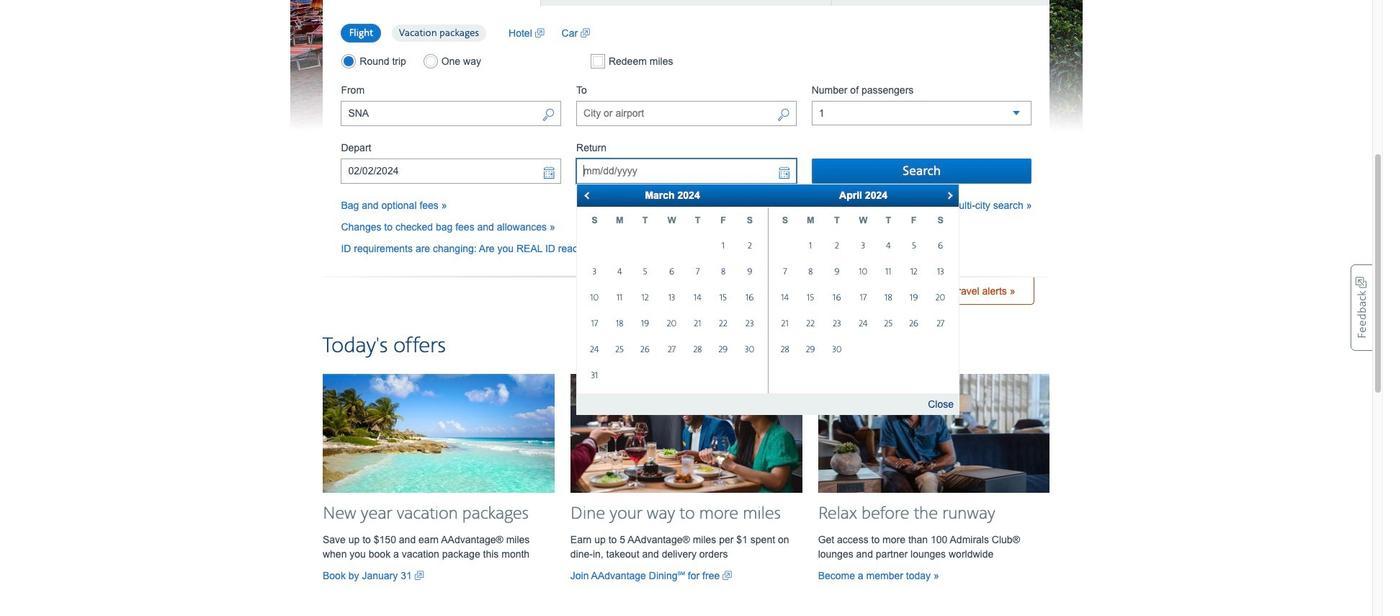 Task type: vqa. For each thing, say whether or not it's contained in the screenshot.
Earn bonus miles on car rentals. Opens another site in a new window that may not meet accessibility guidelines. image
no



Task type: locate. For each thing, give the bounding box(es) containing it.
search image
[[542, 107, 555, 124], [777, 107, 790, 124]]

1 horizontal spatial newpage image
[[723, 569, 732, 583]]

1 vertical spatial option group
[[341, 54, 562, 69]]

None submit
[[812, 159, 1032, 184]]

search image for city or airport text field
[[777, 107, 790, 124]]

newpage image
[[535, 26, 545, 40], [581, 26, 590, 40]]

City or airport text field
[[577, 101, 797, 126]]

0 horizontal spatial newpage image
[[535, 26, 545, 40]]

1 search image from the left
[[542, 107, 555, 124]]

search image for city or airport text box
[[542, 107, 555, 124]]

tab list
[[323, 0, 1050, 6]]

1 newpage image from the left
[[415, 569, 424, 583]]

2 search image from the left
[[777, 107, 790, 124]]

tab
[[323, 0, 541, 6], [541, 0, 832, 6], [832, 0, 1050, 6]]

newpage image
[[415, 569, 424, 583], [723, 569, 732, 583]]

0 vertical spatial option group
[[341, 23, 494, 43]]

option group
[[341, 23, 494, 43], [341, 54, 562, 69]]

0 horizontal spatial newpage image
[[415, 569, 424, 583]]

2 option group from the top
[[341, 54, 562, 69]]

City or airport text field
[[341, 101, 562, 126]]

1 horizontal spatial search image
[[777, 107, 790, 124]]

0 horizontal spatial search image
[[542, 107, 555, 124]]

1 horizontal spatial newpage image
[[581, 26, 590, 40]]



Task type: describe. For each thing, give the bounding box(es) containing it.
1 newpage image from the left
[[535, 26, 545, 40]]

3 tab from the left
[[832, 0, 1050, 6]]

leave feedback, opens external site in new window image
[[1351, 264, 1373, 351]]

2 tab from the left
[[541, 0, 832, 6]]

1 option group from the top
[[341, 23, 494, 43]]

mm/dd/yyyy text field
[[577, 159, 797, 184]]

2 newpage image from the left
[[723, 569, 732, 583]]

mm/dd/yyyy text field
[[341, 159, 562, 184]]

1 tab from the left
[[323, 0, 541, 6]]

book new destinations to europe. opens another site in a new window that may not meet accessibility guidelines. image
[[290, 0, 1083, 132]]

2 newpage image from the left
[[581, 26, 590, 40]]



